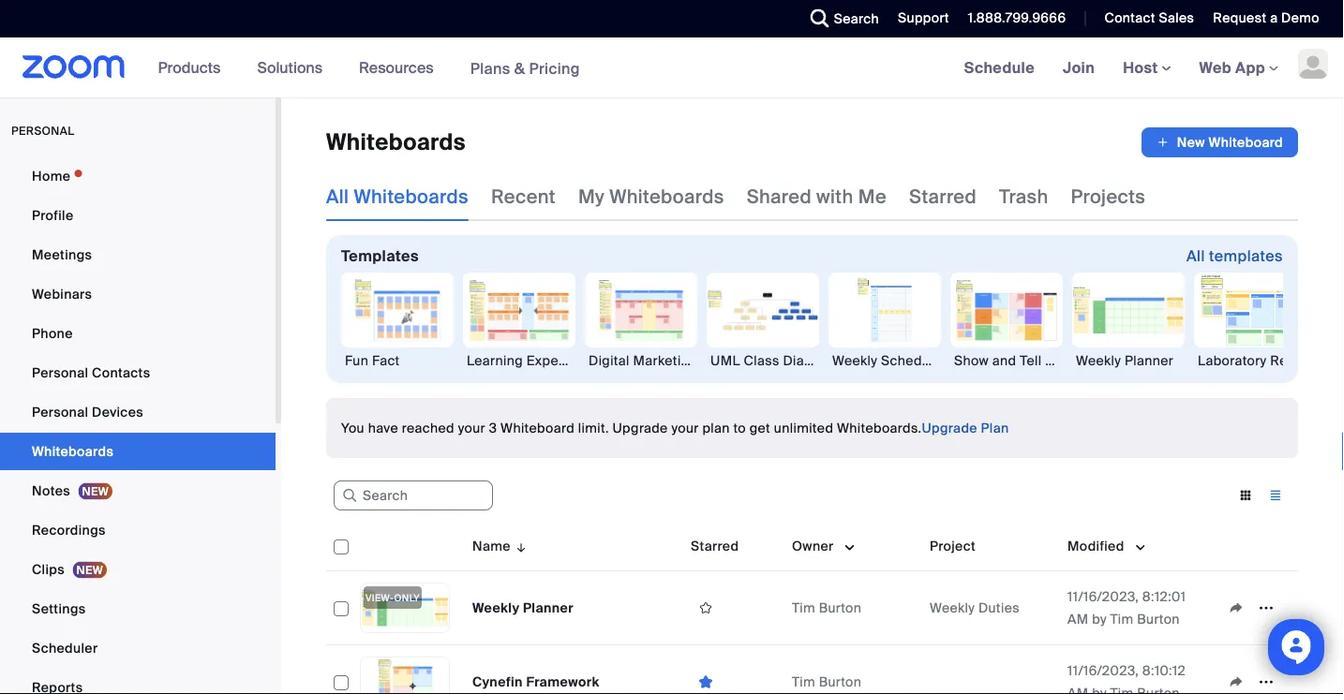 Task type: locate. For each thing, give the bounding box(es) containing it.
0 vertical spatial whiteboard
[[1209, 134, 1284, 151]]

1 horizontal spatial all
[[1187, 246, 1206, 266]]

am inside 11/16/2023, 8:10:12 am by tim burton
[[1068, 685, 1089, 695]]

1 11/16/2023, from the top
[[1068, 589, 1140, 606]]

planner inside button
[[1125, 352, 1174, 370]]

0 vertical spatial am
[[1068, 611, 1089, 628]]

add image
[[1157, 133, 1170, 152]]

learning
[[467, 352, 523, 370]]

11/16/2023, down modified
[[1068, 589, 1140, 606]]

1 vertical spatial am
[[1068, 685, 1089, 695]]

1 vertical spatial whiteboard
[[501, 420, 575, 437]]

0 vertical spatial planner
[[1125, 352, 1174, 370]]

templates
[[1210, 246, 1284, 266]]

2 upgrade from the left
[[922, 420, 978, 437]]

you have reached your 3 whiteboard limit. upgrade your plan to get unlimited whiteboards. upgrade plan
[[341, 420, 1010, 437]]

1 by from the top
[[1093, 611, 1107, 628]]

tim inside 11/16/2023, 8:10:12 am by tim burton
[[1111, 685, 1134, 695]]

0 vertical spatial weekly planner
[[1077, 352, 1174, 370]]

whiteboard right new
[[1209, 134, 1284, 151]]

1 horizontal spatial with
[[1046, 352, 1072, 370]]

plan
[[703, 420, 730, 437]]

projects
[[1072, 185, 1146, 209]]

burton inside 11/16/2023, 8:12:01 am by tim burton
[[1138, 611, 1181, 628]]

1 upgrade from the left
[[613, 420, 668, 437]]

by up 11/16/2023, 8:10:12 am by tim burton
[[1093, 611, 1107, 628]]

all for all whiteboards
[[326, 185, 349, 209]]

plans & pricing link
[[470, 58, 580, 78], [470, 58, 580, 78]]

2 11/16/2023, from the top
[[1068, 663, 1140, 680]]

laboratory report
[[1199, 352, 1315, 370]]

2 tim burton from the top
[[792, 674, 862, 691]]

schedule down 1.888.799.9666
[[965, 58, 1035, 77]]

whiteboards down personal devices
[[32, 443, 114, 460]]

planner right twist
[[1125, 352, 1174, 370]]

1 personal from the top
[[32, 364, 88, 382]]

tabs of all whiteboard page tab list
[[326, 173, 1146, 221]]

tim burton for weekly planner
[[792, 600, 862, 617]]

0 vertical spatial by
[[1093, 611, 1107, 628]]

0 horizontal spatial with
[[817, 185, 854, 209]]

you
[[341, 420, 365, 437]]

request a demo
[[1214, 9, 1321, 27]]

1 horizontal spatial a
[[1271, 9, 1279, 27]]

fun fact
[[345, 352, 400, 370]]

uml class diagram element
[[707, 352, 838, 370]]

whiteboard right 3
[[501, 420, 575, 437]]

starred up click to star the whiteboard weekly planner image
[[691, 538, 739, 555]]

personal
[[11, 124, 75, 138]]

request
[[1214, 9, 1267, 27]]

by
[[1093, 611, 1107, 628], [1093, 685, 1107, 695]]

profile picture image
[[1299, 49, 1329, 79]]

0 horizontal spatial your
[[458, 420, 486, 437]]

by down 11/16/2023, 8:12:01 am by tim burton
[[1093, 685, 1107, 695]]

scheduler link
[[0, 630, 276, 668]]

to
[[734, 420, 747, 437]]

1.888.799.9666
[[969, 9, 1067, 27]]

burton inside 11/16/2023, 8:10:12 am by tim burton
[[1138, 685, 1181, 695]]

1 horizontal spatial weekly planner
[[1077, 352, 1174, 370]]

application containing name
[[326, 522, 1299, 695]]

0 vertical spatial tim burton
[[792, 600, 862, 617]]

your
[[458, 420, 486, 437], [672, 420, 699, 437]]

0 horizontal spatial planner
[[523, 600, 574, 617]]

my
[[579, 185, 605, 209]]

with right tell
[[1046, 352, 1072, 370]]

request a demo link
[[1200, 0, 1344, 38], [1214, 9, 1321, 27]]

1 vertical spatial personal
[[32, 404, 88, 421]]

by inside 11/16/2023, 8:12:01 am by tim burton
[[1093, 611, 1107, 628]]

1 vertical spatial all
[[1187, 246, 1206, 266]]

plans
[[470, 58, 511, 78]]

1 vertical spatial weekly planner
[[473, 600, 574, 617]]

contact
[[1105, 9, 1156, 27]]

0 horizontal spatial upgrade
[[613, 420, 668, 437]]

burton
[[819, 600, 862, 617], [1138, 611, 1181, 628], [819, 674, 862, 691], [1138, 685, 1181, 695]]

your left 3
[[458, 420, 486, 437]]

a left twist
[[1075, 352, 1083, 370]]

modified
[[1068, 538, 1125, 555]]

list mode, selected image
[[1261, 488, 1291, 505]]

personal for personal contacts
[[32, 364, 88, 382]]

with inside tabs of all whiteboard page tab list
[[817, 185, 854, 209]]

1 vertical spatial with
[[1046, 352, 1072, 370]]

am inside 11/16/2023, 8:12:01 am by tim burton
[[1068, 611, 1089, 628]]

starred inside tabs of all whiteboard page tab list
[[910, 185, 977, 209]]

whiteboards up all whiteboards
[[326, 128, 466, 157]]

2 canvas from the left
[[701, 352, 748, 370]]

1 horizontal spatial starred
[[910, 185, 977, 209]]

1 horizontal spatial upgrade
[[922, 420, 978, 437]]

2 am from the top
[[1068, 685, 1089, 695]]

digital marketing canvas
[[589, 352, 748, 370]]

1 canvas from the left
[[603, 352, 650, 370]]

fun fact element
[[341, 352, 454, 370]]

shared with me
[[747, 185, 887, 209]]

join link
[[1050, 38, 1110, 98]]

1 vertical spatial starred
[[691, 538, 739, 555]]

upgrade left plan
[[922, 420, 978, 437]]

meetings navigation
[[951, 38, 1344, 99]]

uml
[[711, 352, 741, 370]]

a left 'demo'
[[1271, 9, 1279, 27]]

am
[[1068, 611, 1089, 628], [1068, 685, 1089, 695]]

whiteboards link
[[0, 433, 276, 471]]

1 vertical spatial by
[[1093, 685, 1107, 695]]

0 horizontal spatial canvas
[[603, 352, 650, 370]]

1 vertical spatial schedule
[[882, 352, 942, 370]]

home link
[[0, 158, 276, 195]]

marketing
[[634, 352, 698, 370]]

upgrade
[[613, 420, 668, 437], [922, 420, 978, 437]]

your left plan
[[672, 420, 699, 437]]

weekly planner inside weekly planner element
[[1077, 352, 1174, 370]]

host button
[[1124, 58, 1172, 77]]

1 vertical spatial tim burton
[[792, 674, 862, 691]]

learning experience canvas
[[467, 352, 650, 370]]

grid mode, not selected image
[[1231, 488, 1261, 505]]

am for 11/16/2023, 8:10:12 am by tim burton
[[1068, 685, 1089, 695]]

11/16/2023,
[[1068, 589, 1140, 606], [1068, 663, 1140, 680]]

0 horizontal spatial all
[[326, 185, 349, 209]]

1 horizontal spatial schedule
[[965, 58, 1035, 77]]

view-
[[366, 592, 394, 604]]

0 vertical spatial a
[[1271, 9, 1279, 27]]

application for 11/16/2023, 8:10:12 am by tim burton
[[1222, 669, 1291, 695]]

weekly planner element
[[1073, 352, 1185, 370]]

new
[[1178, 134, 1206, 151]]

banner
[[0, 38, 1344, 99]]

with left the me
[[817, 185, 854, 209]]

1 horizontal spatial whiteboard
[[1209, 134, 1284, 151]]

planner down arrow down icon
[[523, 600, 574, 617]]

show and tell with a twist button
[[951, 273, 1119, 370]]

digital marketing canvas element
[[585, 352, 748, 370]]

starred right the me
[[910, 185, 977, 209]]

1 horizontal spatial your
[[672, 420, 699, 437]]

1 horizontal spatial canvas
[[701, 352, 748, 370]]

whiteboard inside button
[[1209, 134, 1284, 151]]

whiteboards application
[[326, 128, 1299, 158]]

contacts
[[92, 364, 150, 382]]

personal contacts link
[[0, 355, 276, 392]]

share image
[[1222, 600, 1252, 617]]

tim burton
[[792, 600, 862, 617], [792, 674, 862, 691]]

recent
[[491, 185, 556, 209]]

upgrade right limit. on the left of the page
[[613, 420, 668, 437]]

application
[[326, 522, 1299, 695], [1222, 595, 1291, 623], [1222, 669, 1291, 695]]

demo
[[1282, 9, 1321, 27]]

0 horizontal spatial schedule
[[882, 352, 942, 370]]

twist
[[1087, 352, 1119, 370]]

new whiteboard
[[1178, 134, 1284, 151]]

show and tell with a twist
[[955, 352, 1119, 370]]

resources
[[359, 58, 434, 77]]

weekly
[[833, 352, 878, 370], [1077, 352, 1122, 370], [473, 600, 520, 617], [930, 600, 976, 617]]

0 vertical spatial 11/16/2023,
[[1068, 589, 1140, 606]]

laboratory report element
[[1195, 352, 1315, 370]]

schedule left show
[[882, 352, 942, 370]]

11/16/2023, inside 11/16/2023, 8:10:12 am by tim burton
[[1068, 663, 1140, 680]]

all left templates
[[1187, 246, 1206, 266]]

all up templates
[[326, 185, 349, 209]]

11/16/2023, left 8:10:12
[[1068, 663, 1140, 680]]

0 vertical spatial all
[[326, 185, 349, 209]]

1 vertical spatial 11/16/2023,
[[1068, 663, 1140, 680]]

whiteboard
[[1209, 134, 1284, 151], [501, 420, 575, 437]]

pricing
[[529, 58, 580, 78]]

personal down phone
[[32, 364, 88, 382]]

0 vertical spatial personal
[[32, 364, 88, 382]]

1 am from the top
[[1068, 611, 1089, 628]]

whiteboards
[[326, 128, 466, 157], [354, 185, 469, 209], [610, 185, 725, 209], [32, 443, 114, 460]]

0 vertical spatial starred
[[910, 185, 977, 209]]

1 horizontal spatial planner
[[1125, 352, 1174, 370]]

cell
[[923, 646, 1061, 695]]

by inside 11/16/2023, 8:10:12 am by tim burton
[[1093, 685, 1107, 695]]

notes
[[32, 483, 70, 500]]

11/16/2023, inside 11/16/2023, 8:12:01 am by tim burton
[[1068, 589, 1140, 606]]

am for 11/16/2023, 8:12:01 am by tim burton
[[1068, 611, 1089, 628]]

templates
[[341, 246, 419, 266]]

&
[[515, 58, 525, 78]]

clips
[[32, 561, 65, 579]]

personal down personal contacts
[[32, 404, 88, 421]]

trash
[[1000, 185, 1049, 209]]

search button
[[797, 0, 884, 38]]

tim
[[792, 600, 816, 617], [1111, 611, 1134, 628], [792, 674, 816, 691], [1111, 685, 1134, 695]]

whiteboards inside personal menu menu
[[32, 443, 114, 460]]

1 vertical spatial a
[[1075, 352, 1083, 370]]

personal contacts
[[32, 364, 150, 382]]

whiteboards inside application
[[326, 128, 466, 157]]

0 vertical spatial schedule
[[965, 58, 1035, 77]]

starred
[[910, 185, 977, 209], [691, 538, 739, 555]]

canvas inside 'element'
[[701, 352, 748, 370]]

0 vertical spatial with
[[817, 185, 854, 209]]

weekly planner button
[[1073, 273, 1185, 370]]

1 vertical spatial planner
[[523, 600, 574, 617]]

all inside tabs of all whiteboard page tab list
[[326, 185, 349, 209]]

all templates
[[1187, 246, 1284, 266]]

a
[[1271, 9, 1279, 27], [1075, 352, 1083, 370]]

banner containing products
[[0, 38, 1344, 99]]

canvas for digital marketing canvas
[[701, 352, 748, 370]]

all inside all templates button
[[1187, 246, 1206, 266]]

0 horizontal spatial starred
[[691, 538, 739, 555]]

1 tim burton from the top
[[792, 600, 862, 617]]

canvas
[[603, 352, 650, 370], [701, 352, 748, 370]]

fun
[[345, 352, 369, 370]]

0 horizontal spatial a
[[1075, 352, 1083, 370]]

app
[[1236, 58, 1266, 77]]

2 personal from the top
[[32, 404, 88, 421]]

with inside show and tell with a twist element
[[1046, 352, 1072, 370]]

2 by from the top
[[1093, 685, 1107, 695]]

with
[[817, 185, 854, 209], [1046, 352, 1072, 370]]



Task type: vqa. For each thing, say whether or not it's contained in the screenshot.
'Owner'
yes



Task type: describe. For each thing, give the bounding box(es) containing it.
laboratory report button
[[1195, 273, 1315, 370]]

11/16/2023, 8:12:01 am by tim burton
[[1068, 589, 1187, 628]]

all whiteboards
[[326, 185, 469, 209]]

thumbnail of weekly planner image
[[361, 584, 449, 633]]

plans & pricing
[[470, 58, 580, 78]]

11/16/2023, for 11/16/2023, 8:10:12 am by tim burton
[[1068, 663, 1140, 680]]

more options for cynefin framework image
[[1252, 674, 1282, 691]]

support
[[899, 9, 950, 27]]

canvas for learning experience canvas
[[603, 352, 650, 370]]

scheduler
[[32, 640, 98, 657]]

uml class diagram button
[[707, 273, 838, 370]]

a inside button
[[1075, 352, 1083, 370]]

phone
[[32, 325, 73, 342]]

view-only
[[366, 592, 420, 604]]

class
[[744, 352, 780, 370]]

product information navigation
[[144, 38, 595, 99]]

schedule inside the weekly schedule element
[[882, 352, 942, 370]]

shared
[[747, 185, 812, 209]]

have
[[368, 420, 399, 437]]

settings link
[[0, 591, 276, 628]]

report
[[1271, 352, 1315, 370]]

0 horizontal spatial whiteboard
[[501, 420, 575, 437]]

weekly duties
[[930, 600, 1020, 617]]

name
[[473, 538, 511, 555]]

weekly schedule element
[[829, 352, 942, 370]]

learning experience canvas element
[[463, 352, 650, 370]]

show and tell with a twist element
[[951, 352, 1119, 370]]

fact
[[372, 352, 400, 370]]

profile link
[[0, 197, 276, 234]]

application for 11/16/2023, 8:12:01 am by tim burton
[[1222, 595, 1291, 623]]

personal devices
[[32, 404, 144, 421]]

cynefin
[[473, 674, 523, 691]]

whiteboards.
[[837, 420, 922, 437]]

all templates button
[[1187, 241, 1284, 271]]

8:10:12
[[1143, 663, 1187, 680]]

arrow down image
[[511, 536, 528, 558]]

digital marketing canvas button
[[585, 273, 748, 370]]

all for all templates
[[1187, 246, 1206, 266]]

personal for personal devices
[[32, 404, 88, 421]]

resources button
[[359, 38, 442, 98]]

unlimited
[[775, 420, 834, 437]]

clips link
[[0, 551, 276, 589]]

tell
[[1021, 352, 1042, 370]]

personal devices link
[[0, 394, 276, 431]]

1.888.799.9666 button up the schedule link
[[969, 9, 1067, 27]]

personal menu menu
[[0, 158, 276, 695]]

meetings
[[32, 246, 92, 264]]

click to unstar the whiteboard cynefin framework image
[[691, 674, 721, 692]]

products
[[158, 58, 221, 77]]

products button
[[158, 38, 229, 98]]

web app
[[1200, 58, 1266, 77]]

by for 11/16/2023, 8:10:12 am by tim burton
[[1093, 685, 1107, 695]]

project
[[930, 538, 976, 555]]

more options for weekly planner image
[[1252, 600, 1282, 617]]

notes link
[[0, 473, 276, 510]]

phone link
[[0, 315, 276, 353]]

diagram
[[784, 352, 838, 370]]

zoom logo image
[[23, 55, 125, 79]]

solutions
[[257, 58, 323, 77]]

11/16/2023, for 11/16/2023, 8:12:01 am by tim burton
[[1068, 589, 1140, 606]]

recordings
[[32, 522, 106, 539]]

web
[[1200, 58, 1232, 77]]

join
[[1064, 58, 1096, 77]]

tim burton for cynefin framework
[[792, 674, 862, 691]]

weekly schedule
[[833, 352, 942, 370]]

thumbnail of cynefin framework image
[[361, 658, 449, 695]]

schedule inside meetings navigation
[[965, 58, 1035, 77]]

whiteboards right the my
[[610, 185, 725, 209]]

by for 11/16/2023, 8:12:01 am by tim burton
[[1093, 611, 1107, 628]]

framework
[[527, 674, 600, 691]]

webinars link
[[0, 276, 276, 313]]

1.888.799.9666 button up join at the right
[[955, 0, 1071, 38]]

web app button
[[1200, 58, 1279, 77]]

8:12:01
[[1143, 589, 1187, 606]]

home
[[32, 167, 71, 185]]

get
[[750, 420, 771, 437]]

duties
[[979, 600, 1020, 617]]

sales
[[1160, 9, 1195, 27]]

reached
[[402, 420, 455, 437]]

host
[[1124, 58, 1163, 77]]

contact sales
[[1105, 9, 1195, 27]]

limit.
[[578, 420, 609, 437]]

digital
[[589, 352, 630, 370]]

tim inside 11/16/2023, 8:12:01 am by tim burton
[[1111, 611, 1134, 628]]

recordings link
[[0, 512, 276, 550]]

learning experience canvas button
[[463, 273, 650, 370]]

only
[[394, 592, 420, 604]]

2 your from the left
[[672, 420, 699, 437]]

upgrade plan button
[[922, 414, 1010, 444]]

meetings link
[[0, 236, 276, 274]]

click to star the whiteboard weekly planner image
[[691, 600, 721, 617]]

0 horizontal spatial weekly planner
[[473, 600, 574, 617]]

laboratory
[[1199, 352, 1268, 370]]

solutions button
[[257, 38, 331, 98]]

share image
[[1222, 674, 1252, 691]]

experience
[[527, 352, 599, 370]]

devices
[[92, 404, 144, 421]]

1 your from the left
[[458, 420, 486, 437]]

schedule link
[[951, 38, 1050, 98]]

me
[[859, 185, 887, 209]]

and
[[993, 352, 1017, 370]]

whiteboards up templates
[[354, 185, 469, 209]]

3
[[489, 420, 497, 437]]

Search text field
[[334, 481, 493, 511]]

weekly schedule button
[[829, 273, 942, 370]]

11/16/2023, 8:10:12 am by tim burton
[[1068, 663, 1187, 695]]



